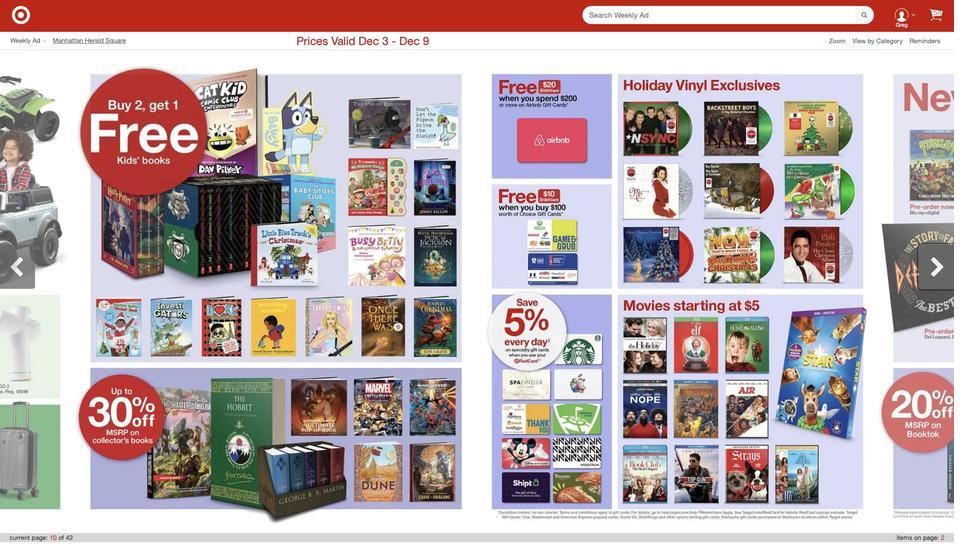 Task type: vqa. For each thing, say whether or not it's contained in the screenshot.
ADS to the right
no



Task type: locate. For each thing, give the bounding box(es) containing it.
items
[[897, 534, 912, 542]]

1 horizontal spatial page:
[[923, 534, 939, 542]]

page: left 2
[[923, 534, 939, 542]]

greg
[[896, 22, 908, 28]]

view your cart on target.com image
[[930, 8, 943, 21]]

current page: 10 of 42
[[10, 534, 73, 542]]

prices
[[297, 34, 328, 48]]

reminders
[[910, 37, 941, 44]]

prices valid dec 3 - dec 9
[[297, 34, 429, 48]]

page: left 10
[[32, 534, 48, 542]]

valid
[[331, 34, 355, 48]]

page 10 image
[[76, 59, 477, 525]]

page 9 image
[[0, 59, 76, 525]]

form
[[583, 6, 874, 25]]

by
[[868, 37, 875, 44]]

on
[[914, 534, 921, 542]]

1 page: from the left
[[32, 534, 48, 542]]

dec right -
[[399, 34, 420, 48]]

current
[[10, 534, 30, 542]]

view
[[853, 37, 866, 44]]

page:
[[32, 534, 48, 542], [923, 534, 939, 542]]

-
[[392, 34, 396, 48]]

zoom link
[[829, 36, 853, 45]]

weekly ad link
[[10, 36, 53, 45]]

weekly ad
[[10, 37, 40, 44]]

square
[[105, 37, 126, 44]]

3
[[382, 34, 389, 48]]

1 horizontal spatial dec
[[399, 34, 420, 48]]

dec
[[359, 34, 379, 48], [399, 34, 420, 48]]

reminders link
[[910, 36, 947, 45]]

items on page: 2
[[897, 534, 945, 542]]

0 horizontal spatial dec
[[359, 34, 379, 48]]

10
[[50, 534, 57, 542]]

ad
[[32, 37, 40, 44]]

of
[[58, 534, 64, 542]]

dec left the 3
[[359, 34, 379, 48]]

category
[[876, 37, 903, 44]]

0 horizontal spatial page:
[[32, 534, 48, 542]]

2 dec from the left
[[399, 34, 420, 48]]

manhattan herald square
[[53, 37, 126, 44]]

greg link
[[888, 0, 916, 29]]

go to target.com image
[[12, 6, 30, 24]]

42
[[66, 534, 73, 542]]



Task type: describe. For each thing, give the bounding box(es) containing it.
weekly
[[10, 37, 31, 44]]

9
[[423, 34, 429, 48]]

zoom
[[829, 37, 846, 44]]

page 11 image
[[477, 59, 879, 525]]

manhattan
[[53, 37, 83, 44]]

herald
[[85, 37, 104, 44]]

view by category
[[853, 37, 903, 44]]

2 page: from the left
[[923, 534, 939, 542]]

1 dec from the left
[[359, 34, 379, 48]]

view by category link
[[853, 37, 910, 44]]

manhattan herald square link
[[53, 36, 133, 45]]

zoom-in element
[[829, 37, 846, 44]]

page 12 image
[[879, 59, 954, 525]]

Search Weekly Ad search field
[[583, 6, 874, 25]]

2
[[941, 534, 945, 542]]



